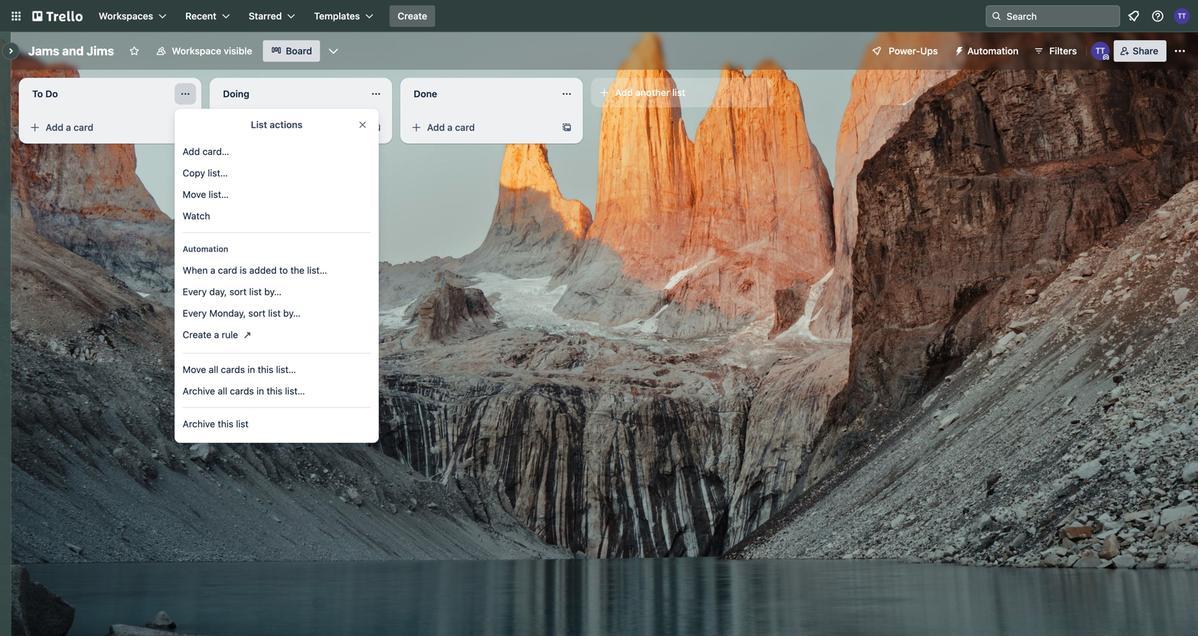 Task type: locate. For each thing, give the bounding box(es) containing it.
1 vertical spatial in
[[257, 386, 264, 397]]

archive this list
[[183, 419, 249, 430]]

1 horizontal spatial terry turtle (terryturtle) image
[[1174, 8, 1190, 24]]

in for archive all cards in this list…
[[257, 386, 264, 397]]

every down 'when'
[[183, 286, 207, 298]]

move down the create a rule at the left of the page
[[183, 364, 206, 376]]

every inside every monday, sort list by… link
[[183, 308, 207, 319]]

2 horizontal spatial add a card
[[427, 122, 475, 133]]

0 vertical spatial sort
[[230, 286, 247, 298]]

1 vertical spatial by…
[[283, 308, 301, 319]]

power-ups button
[[862, 40, 946, 62]]

in
[[248, 364, 255, 376], [257, 386, 264, 397]]

0 vertical spatial all
[[209, 364, 218, 376]]

2 archive from the top
[[183, 419, 215, 430]]

move
[[183, 189, 206, 200], [183, 364, 206, 376]]

all for move
[[209, 364, 218, 376]]

0 vertical spatial every
[[183, 286, 207, 298]]

create button
[[390, 5, 435, 27]]

do
[[45, 88, 58, 99]]

a down to do text field
[[66, 122, 71, 133]]

1 vertical spatial archive
[[183, 419, 215, 430]]

every
[[183, 286, 207, 298], [183, 308, 207, 319]]

all down "move all cards in this list…"
[[218, 386, 227, 397]]

sort down every day, sort list by… link
[[248, 308, 266, 319]]

when a card is added to the list… link
[[175, 260, 379, 281]]

board link
[[263, 40, 320, 62]]

starred
[[249, 10, 282, 21]]

another
[[636, 87, 670, 98]]

watch
[[183, 211, 210, 222]]

when a card is added to the list…
[[183, 265, 327, 276]]

this
[[258, 364, 273, 376], [267, 386, 283, 397], [218, 419, 234, 430]]

actions
[[270, 119, 303, 130]]

templates
[[314, 10, 360, 21]]

all down the create a rule at the left of the page
[[209, 364, 218, 376]]

jams
[[28, 44, 59, 58]]

copy list… link
[[175, 163, 379, 184]]

share
[[1133, 45, 1159, 56]]

in up archive all cards in this list…
[[248, 364, 255, 376]]

1 every from the top
[[183, 286, 207, 298]]

list…
[[208, 168, 228, 179], [209, 189, 229, 200], [307, 265, 327, 276], [276, 364, 296, 376], [285, 386, 305, 397]]

1 vertical spatial every
[[183, 308, 207, 319]]

0 vertical spatial cards
[[221, 364, 245, 376]]

by… down every day, sort list by… link
[[283, 308, 301, 319]]

0 horizontal spatial in
[[248, 364, 255, 376]]

create inside create a rule link
[[183, 329, 212, 341]]

create a rule link
[[175, 324, 379, 348]]

create inside create button
[[398, 10, 427, 21]]

this down archive all cards in this list…
[[218, 419, 234, 430]]

terry turtle (terryturtle) image right open information menu image at the right top of page
[[1174, 8, 1190, 24]]

filters
[[1050, 45, 1077, 56]]

this for archive all cards in this list…
[[267, 386, 283, 397]]

3 add a card from the left
[[427, 122, 475, 133]]

0 notifications image
[[1126, 8, 1142, 24]]

starred button
[[241, 5, 303, 27]]

sm image
[[949, 40, 968, 59]]

this down move all cards in this list… link in the bottom left of the page
[[267, 386, 283, 397]]

a right 'when'
[[210, 265, 215, 276]]

1 horizontal spatial add a card button
[[215, 117, 365, 138]]

1 add a card from the left
[[46, 122, 93, 133]]

2 add a card button from the left
[[215, 117, 365, 138]]

3 add a card button from the left
[[406, 117, 556, 138]]

a
[[66, 122, 71, 133], [257, 122, 262, 133], [447, 122, 453, 133], [210, 265, 215, 276], [214, 329, 219, 341]]

0 horizontal spatial add a card button
[[24, 117, 175, 138]]

every up the create a rule at the left of the page
[[183, 308, 207, 319]]

1 horizontal spatial add a card
[[236, 122, 284, 133]]

by…
[[264, 286, 282, 298], [283, 308, 301, 319]]

add a card down done
[[427, 122, 475, 133]]

card left is
[[218, 265, 237, 276]]

archive for archive all cards in this list…
[[183, 386, 215, 397]]

this for move all cards in this list…
[[258, 364, 273, 376]]

0 vertical spatial in
[[248, 364, 255, 376]]

card
[[74, 122, 93, 133], [264, 122, 284, 133], [455, 122, 475, 133], [218, 265, 237, 276]]

archive
[[183, 386, 215, 397], [183, 419, 215, 430]]

create from template… image
[[371, 122, 382, 133]]

add a card button down to do text field
[[24, 117, 175, 138]]

add a card button up add card… link
[[215, 117, 365, 138]]

add card… link
[[175, 141, 379, 163]]

power-ups
[[889, 45, 938, 56]]

0 horizontal spatial by…
[[264, 286, 282, 298]]

1 horizontal spatial create
[[398, 10, 427, 21]]

add a card button down done text field
[[406, 117, 556, 138]]

1 vertical spatial this
[[267, 386, 283, 397]]

move down copy
[[183, 189, 206, 200]]

every day, sort list by…
[[183, 286, 282, 298]]

watch link
[[175, 206, 379, 227]]

1 horizontal spatial sort
[[248, 308, 266, 319]]

move all cards in this list…
[[183, 364, 296, 376]]

1 vertical spatial cards
[[230, 386, 254, 397]]

0 vertical spatial archive
[[183, 386, 215, 397]]

add down do
[[46, 122, 63, 133]]

a left rule
[[214, 329, 219, 341]]

list down archive all cards in this list…
[[236, 419, 249, 430]]

to
[[279, 265, 288, 276]]

2 horizontal spatial add a card button
[[406, 117, 556, 138]]

cards
[[221, 364, 245, 376], [230, 386, 254, 397]]

star or unstar board image
[[129, 46, 140, 56]]

add a card down do
[[46, 122, 93, 133]]

sort for day,
[[230, 286, 247, 298]]

1 vertical spatial terry turtle (terryturtle) image
[[1091, 42, 1110, 60]]

workspaces
[[99, 10, 153, 21]]

1 horizontal spatial by…
[[283, 308, 301, 319]]

by… down when a card is added to the list… link
[[264, 286, 282, 298]]

0 horizontal spatial create
[[183, 329, 212, 341]]

is
[[240, 265, 247, 276]]

cards up archive all cards in this list…
[[221, 364, 245, 376]]

0 horizontal spatial automation
[[183, 245, 228, 254]]

add left another
[[615, 87, 633, 98]]

primary element
[[0, 0, 1198, 32]]

and
[[62, 44, 84, 58]]

list
[[672, 87, 686, 98], [249, 286, 262, 298], [268, 308, 281, 319], [236, 419, 249, 430]]

add a card up add card… link
[[236, 122, 284, 133]]

card down to do text field
[[74, 122, 93, 133]]

list right another
[[672, 87, 686, 98]]

this up archive all cards in this list… link
[[258, 364, 273, 376]]

0 horizontal spatial sort
[[230, 286, 247, 298]]

every monday, sort list by…
[[183, 308, 301, 319]]

card down done text field
[[455, 122, 475, 133]]

0 vertical spatial by…
[[264, 286, 282, 298]]

1 horizontal spatial in
[[257, 386, 264, 397]]

recent
[[185, 10, 216, 21]]

add
[[615, 87, 633, 98], [46, 122, 63, 133], [236, 122, 254, 133], [427, 122, 445, 133], [183, 146, 200, 157]]

customize views image
[[327, 44, 340, 58]]

2 every from the top
[[183, 308, 207, 319]]

1 horizontal spatial automation
[[968, 45, 1019, 56]]

archive all cards in this list… link
[[175, 381, 379, 402]]

archive up archive this list
[[183, 386, 215, 397]]

add card…
[[183, 146, 229, 157]]

all
[[209, 364, 218, 376], [218, 386, 227, 397]]

1 vertical spatial automation
[[183, 245, 228, 254]]

add a card button
[[24, 117, 175, 138], [215, 117, 365, 138], [406, 117, 556, 138]]

list… right the
[[307, 265, 327, 276]]

move list… link
[[175, 184, 379, 206]]

create a rule
[[183, 329, 238, 341]]

automation up 'when'
[[183, 245, 228, 254]]

archive all cards in this list…
[[183, 386, 305, 397]]

1 move from the top
[[183, 189, 206, 200]]

automation down the search icon
[[968, 45, 1019, 56]]

to
[[32, 88, 43, 99]]

0 vertical spatial create
[[398, 10, 427, 21]]

by… for every monday, sort list by…
[[283, 308, 301, 319]]

add a card
[[46, 122, 93, 133], [236, 122, 284, 133], [427, 122, 475, 133]]

terry turtle (terryturtle) image
[[1174, 8, 1190, 24], [1091, 42, 1110, 60]]

1 vertical spatial all
[[218, 386, 227, 397]]

1 vertical spatial sort
[[248, 308, 266, 319]]

archive down archive all cards in this list…
[[183, 419, 215, 430]]

2 move from the top
[[183, 364, 206, 376]]

0 vertical spatial move
[[183, 189, 206, 200]]

0 horizontal spatial add a card
[[46, 122, 93, 133]]

sort
[[230, 286, 247, 298], [248, 308, 266, 319]]

2 vertical spatial this
[[218, 419, 234, 430]]

1 vertical spatial move
[[183, 364, 206, 376]]

1 archive from the top
[[183, 386, 215, 397]]

power-
[[889, 45, 920, 56]]

card…
[[203, 146, 229, 157]]

show menu image
[[1174, 44, 1187, 58]]

terry turtle (terryturtle) image right filters
[[1091, 42, 1110, 60]]

day,
[[209, 286, 227, 298]]

in down move all cards in this list… link in the bottom left of the page
[[257, 386, 264, 397]]

share button
[[1114, 40, 1167, 62]]

every inside every day, sort list by… link
[[183, 286, 207, 298]]

add inside button
[[615, 87, 633, 98]]

cards down "move all cards in this list…"
[[230, 386, 254, 397]]

0 vertical spatial this
[[258, 364, 273, 376]]

sort right day,
[[230, 286, 247, 298]]

To Do text field
[[24, 83, 172, 105]]

0 vertical spatial automation
[[968, 45, 1019, 56]]

cards for move
[[221, 364, 245, 376]]

add a card button for create from template… icon
[[406, 117, 556, 138]]

1 vertical spatial create
[[183, 329, 212, 341]]

create
[[398, 10, 427, 21], [183, 329, 212, 341]]

automation
[[968, 45, 1019, 56], [183, 245, 228, 254]]



Task type: vqa. For each thing, say whether or not it's contained in the screenshot.
Board link on the left top of the page
yes



Task type: describe. For each thing, give the bounding box(es) containing it.
by… for every day, sort list by…
[[264, 286, 282, 298]]

in for move all cards in this list…
[[248, 364, 255, 376]]

add a card button for create from template… image
[[215, 117, 365, 138]]

list… down move all cards in this list… link in the bottom left of the page
[[285, 386, 305, 397]]

recent button
[[177, 5, 238, 27]]

archive this list link
[[175, 414, 379, 435]]

copy
[[183, 168, 205, 179]]

every day, sort list by… link
[[175, 281, 379, 303]]

create for create a rule
[[183, 329, 212, 341]]

workspace visible
[[172, 45, 252, 56]]

archive for archive this list
[[183, 419, 215, 430]]

add down doing
[[236, 122, 254, 133]]

add another list button
[[591, 78, 774, 107]]

list
[[251, 119, 267, 130]]

filters button
[[1030, 40, 1081, 62]]

list… down card…
[[208, 168, 228, 179]]

workspace visible button
[[148, 40, 260, 62]]

Search field
[[1002, 6, 1120, 26]]

list down when a card is added to the list…
[[249, 286, 262, 298]]

add down done
[[427, 122, 445, 133]]

the
[[291, 265, 305, 276]]

list… up archive all cards in this list… link
[[276, 364, 296, 376]]

ups
[[920, 45, 938, 56]]

done
[[414, 88, 437, 99]]

back to home image
[[32, 5, 83, 27]]

copy list…
[[183, 168, 228, 179]]

move all cards in this list… link
[[175, 359, 379, 381]]

add up copy
[[183, 146, 200, 157]]

search image
[[991, 11, 1002, 21]]

automation button
[[949, 40, 1027, 62]]

add a card for add a card button for create from template… icon
[[427, 122, 475, 133]]

0 horizontal spatial terry turtle (terryturtle) image
[[1091, 42, 1110, 60]]

open information menu image
[[1151, 9, 1165, 23]]

sort for monday,
[[248, 308, 266, 319]]

automation inside automation button
[[968, 45, 1019, 56]]

Done text field
[[406, 83, 554, 105]]

workspaces button
[[91, 5, 175, 27]]

move list…
[[183, 189, 229, 200]]

all for archive
[[218, 386, 227, 397]]

0 vertical spatial terry turtle (terryturtle) image
[[1174, 8, 1190, 24]]

move for move all cards in this list…
[[183, 364, 206, 376]]

to do
[[32, 88, 58, 99]]

add a card for 1st add a card button
[[46, 122, 93, 133]]

every monday, sort list by… link
[[175, 303, 379, 324]]

jims
[[87, 44, 114, 58]]

rule
[[222, 329, 238, 341]]

this member is an admin of this board. image
[[1103, 54, 1110, 60]]

1 add a card button from the left
[[24, 117, 175, 138]]

Doing text field
[[215, 83, 363, 105]]

templates button
[[306, 5, 382, 27]]

cards for archive
[[230, 386, 254, 397]]

card up add card… link
[[264, 122, 284, 133]]

create for create
[[398, 10, 427, 21]]

board
[[286, 45, 312, 56]]

workspace
[[172, 45, 221, 56]]

every for every day, sort list by…
[[183, 286, 207, 298]]

every for every monday, sort list by…
[[183, 308, 207, 319]]

a down done text field
[[447, 122, 453, 133]]

when
[[183, 265, 208, 276]]

list inside button
[[672, 87, 686, 98]]

list… down copy list…
[[209, 189, 229, 200]]

jams and jims
[[28, 44, 114, 58]]

add another list
[[615, 87, 686, 98]]

Board name text field
[[21, 40, 121, 62]]

list down every day, sort list by… link
[[268, 308, 281, 319]]

list actions
[[251, 119, 303, 130]]

a left actions
[[257, 122, 262, 133]]

added
[[249, 265, 277, 276]]

move for move list…
[[183, 189, 206, 200]]

2 add a card from the left
[[236, 122, 284, 133]]

visible
[[224, 45, 252, 56]]

create from template… image
[[562, 122, 572, 133]]

switch to… image
[[9, 9, 23, 23]]

monday,
[[209, 308, 246, 319]]

doing
[[223, 88, 249, 99]]



